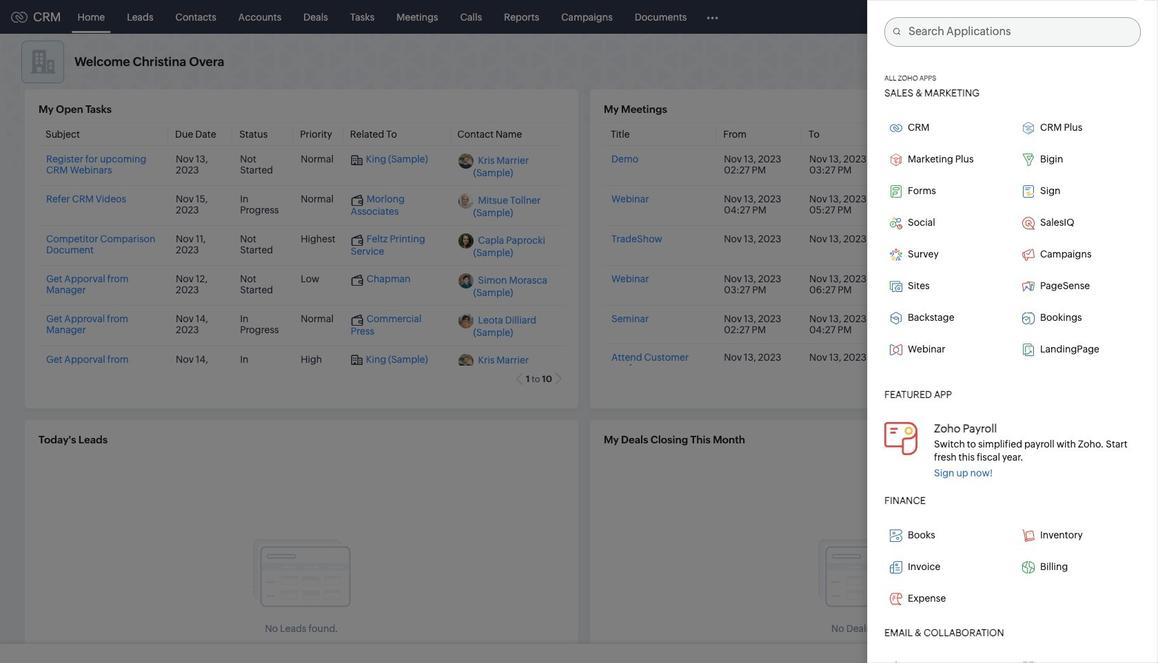 Task type: describe. For each thing, give the bounding box(es) containing it.
profile element
[[1088, 0, 1127, 33]]

create menu image
[[950, 9, 967, 25]]

create menu element
[[942, 0, 976, 33]]

Search Applications text field
[[900, 18, 1140, 46]]



Task type: vqa. For each thing, say whether or not it's contained in the screenshot.
logo
yes



Task type: locate. For each thing, give the bounding box(es) containing it.
calendar image
[[1012, 11, 1024, 22]]

search image
[[984, 11, 996, 23]]

zoho payroll image
[[885, 423, 918, 456]]

profile image
[[1096, 6, 1118, 28]]

logo image
[[11, 11, 28, 22]]

search element
[[976, 0, 1004, 34]]



